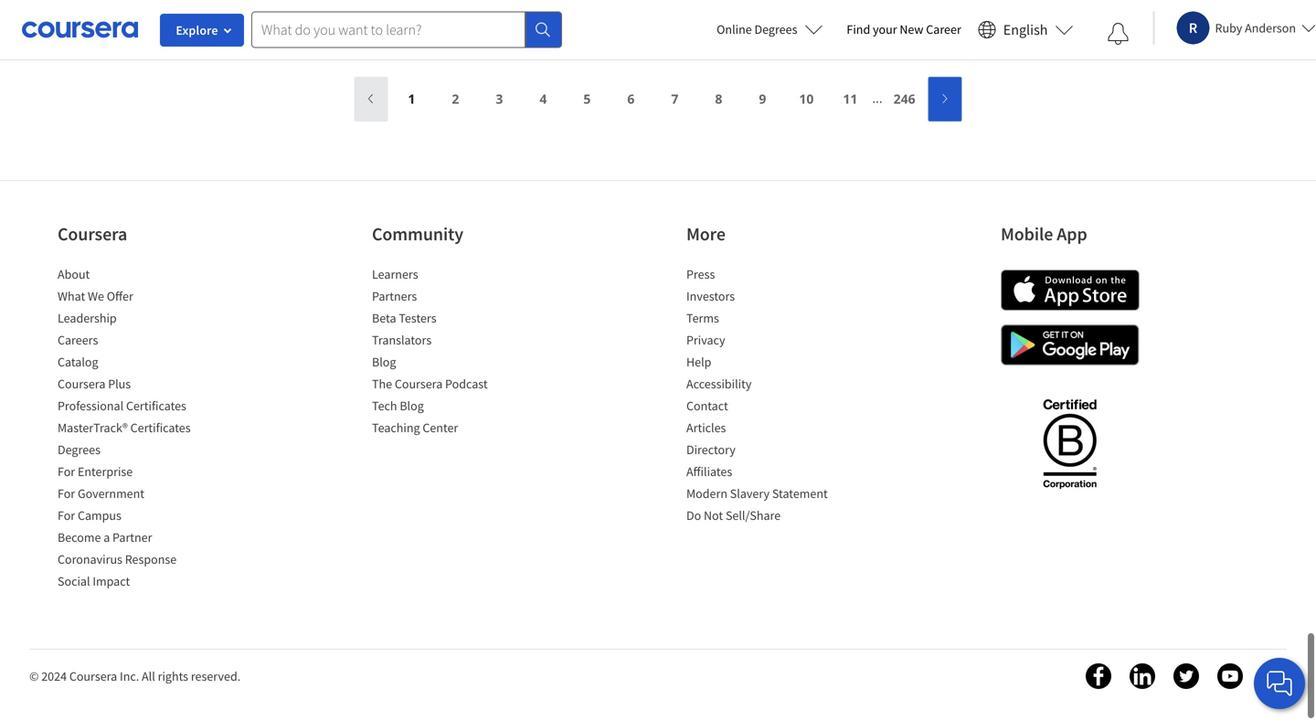 Task type: locate. For each thing, give the bounding box(es) containing it.
anderson
[[1245, 20, 1296, 36]]

for campus link
[[58, 507, 121, 524]]

become a partner link
[[58, 529, 152, 546]]

partner
[[112, 529, 152, 546]]

privacy link
[[687, 332, 725, 348]]

list for coursera
[[58, 265, 213, 594]]

1 vertical spatial a
[[103, 529, 110, 546]]

list containing learners
[[372, 265, 527, 441]]

beta
[[372, 310, 396, 326]]

online degrees
[[717, 21, 798, 37]]

instructions
[[143, 0, 215, 9]]

What do you want to learn? text field
[[251, 11, 526, 48]]

students
[[446, 0, 499, 9]]

coronavirus
[[58, 551, 122, 568]]

chevron right image
[[938, 90, 952, 107]]

1 vertical spatial for
[[58, 485, 75, 502]]

privacy
[[687, 332, 725, 348]]

2 vertical spatial for
[[58, 507, 75, 524]]

coursera down catalog "link"
[[58, 376, 105, 392]]

online
[[717, 21, 752, 37]]

0 horizontal spatial a
[[103, 529, 110, 546]]

1 vertical spatial degrees
[[58, 442, 101, 458]]

professional
[[58, 398, 124, 414]]

online degrees button
[[702, 9, 838, 49]]

careers link
[[58, 332, 98, 348]]

professional certificates link
[[58, 398, 186, 414]]

246
[[894, 90, 916, 107]]

2024
[[41, 668, 67, 685]]

blog up the
[[372, 354, 396, 370]]

what we offer link
[[58, 288, 133, 304]]

blog
[[372, 354, 396, 370], [400, 398, 424, 414]]

coursera up about link
[[58, 223, 127, 245]]

a inside about what we offer leadership careers catalog coursera plus professional certificates mastertrack® certificates degrees for enterprise for government for campus become a partner coronavirus response social impact
[[103, 529, 110, 546]]

tech blog link
[[372, 398, 424, 414]]

9 link
[[746, 77, 779, 121]]

degrees down mastertrack®
[[58, 442, 101, 458]]

0 horizontal spatial blog
[[372, 354, 396, 370]]

1 horizontal spatial list
[[372, 265, 527, 441]]

1 horizontal spatial blog
[[400, 398, 424, 414]]

r
[[1189, 19, 1198, 37]]

for down degrees link
[[58, 463, 75, 480]]

chevron left image
[[364, 90, 378, 107]]

partners
[[372, 288, 417, 304]]

1 horizontal spatial to
[[593, 0, 606, 9]]

10 link
[[790, 77, 823, 121]]

do not sell/share link
[[687, 507, 781, 524]]

for up for campus link
[[58, 485, 75, 502]]

1 horizontal spatial a
[[650, 0, 657, 9]]

11
[[843, 90, 858, 107]]

coronavirus response link
[[58, 551, 177, 568]]

0 vertical spatial for
[[58, 463, 75, 480]]

url
[[660, 0, 677, 9]]

the coursera podcast link
[[372, 376, 488, 392]]

for up the become
[[58, 507, 75, 524]]

10
[[799, 90, 814, 107]]

0 horizontal spatial to
[[378, 0, 390, 9]]

coursera twitter image
[[1174, 664, 1199, 689]]

translators
[[372, 332, 432, 348]]

1 vertical spatial blog
[[400, 398, 424, 414]]

degrees right online
[[755, 21, 798, 37]]

3 list from the left
[[687, 265, 842, 528]]

9
[[759, 90, 766, 107]]

0 vertical spatial degrees
[[755, 21, 798, 37]]

list containing about
[[58, 265, 213, 594]]

to right the how
[[593, 0, 606, 9]]

list
[[58, 265, 213, 594], [372, 265, 527, 441], [687, 265, 842, 528]]

instructions were not sufficiently clear to help the students figure out how to create a url link to their dashboard.
[[143, 0, 753, 31]]

3
[[496, 90, 503, 107]]

offer
[[107, 288, 133, 304]]

2 for from the top
[[58, 485, 75, 502]]

sufficiently
[[275, 0, 342, 9]]

0 horizontal spatial list
[[58, 265, 213, 594]]

for government link
[[58, 485, 144, 502]]

blog link
[[372, 354, 396, 370]]

blog up teaching center link
[[400, 398, 424, 414]]

social
[[58, 573, 90, 590]]

...
[[872, 89, 883, 106]]

1 list from the left
[[58, 265, 213, 594]]

response
[[125, 551, 177, 568]]

3 to from the left
[[705, 0, 718, 9]]

4
[[540, 90, 547, 107]]

to left the help
[[378, 0, 390, 9]]

investors link
[[687, 288, 735, 304]]

1 horizontal spatial degrees
[[755, 21, 798, 37]]

11 link
[[834, 77, 867, 121]]

0 horizontal spatial degrees
[[58, 442, 101, 458]]

0 vertical spatial a
[[650, 0, 657, 9]]

catalog
[[58, 354, 98, 370]]

create
[[609, 0, 647, 9]]

None search field
[[251, 11, 562, 48]]

to right the link
[[705, 0, 718, 9]]

get it on google play image
[[1001, 325, 1140, 366]]

5 link
[[571, 77, 604, 121]]

2 horizontal spatial list
[[687, 265, 842, 528]]

for
[[58, 463, 75, 480], [58, 485, 75, 502], [58, 507, 75, 524]]

2 horizontal spatial to
[[705, 0, 718, 9]]

modern
[[687, 485, 728, 502]]

degrees inside popup button
[[755, 21, 798, 37]]

reserved.
[[191, 668, 241, 685]]

a left url
[[650, 0, 657, 9]]

find your new career link
[[838, 18, 971, 41]]

certificates
[[126, 398, 186, 414], [130, 420, 191, 436]]

certificates down professional certificates link
[[130, 420, 191, 436]]

a inside instructions were not sufficiently clear to help the students figure out how to create a url link to their dashboard.
[[650, 0, 657, 9]]

english
[[1004, 21, 1048, 39]]

leadership link
[[58, 310, 117, 326]]

show notifications image
[[1107, 23, 1129, 45]]

degrees
[[755, 21, 798, 37], [58, 442, 101, 458]]

coursera inside learners partners beta testers translators blog the coursera podcast tech blog teaching center
[[395, 376, 443, 392]]

accessibility
[[687, 376, 752, 392]]

government
[[78, 485, 144, 502]]

dashboard.
[[143, 13, 212, 31]]

how
[[564, 0, 591, 9]]

3 link
[[483, 77, 516, 121]]

link
[[680, 0, 702, 9]]

a down 'campus'
[[103, 529, 110, 546]]

2 list from the left
[[372, 265, 527, 441]]

coursera up 'tech blog' link
[[395, 376, 443, 392]]

list containing press
[[687, 265, 842, 528]]

explore
[[176, 22, 218, 38]]

impact
[[93, 573, 130, 590]]

certificates up 'mastertrack® certificates' link
[[126, 398, 186, 414]]

0 vertical spatial blog
[[372, 354, 396, 370]]

not
[[251, 0, 272, 9]]

logo of certified b corporation image
[[1033, 389, 1107, 498]]

contact link
[[687, 398, 728, 414]]

coursera image
[[22, 15, 138, 44]]

beta testers link
[[372, 310, 437, 326]]

coursera facebook image
[[1086, 664, 1112, 689]]



Task type: describe. For each thing, give the bounding box(es) containing it.
contact
[[687, 398, 728, 414]]

about link
[[58, 266, 90, 282]]

catalog link
[[58, 354, 98, 370]]

not
[[704, 507, 723, 524]]

learners partners beta testers translators blog the coursera podcast tech blog teaching center
[[372, 266, 488, 436]]

8 link
[[702, 77, 735, 121]]

help
[[687, 354, 712, 370]]

press investors terms privacy help accessibility contact articles directory affiliates modern slavery statement do not sell/share
[[687, 266, 828, 524]]

ruby
[[1215, 20, 1243, 36]]

english button
[[971, 0, 1081, 59]]

teaching
[[372, 420, 420, 436]]

more
[[687, 223, 726, 245]]

2
[[452, 90, 459, 107]]

sell/share
[[726, 507, 781, 524]]

out
[[540, 0, 561, 9]]

2 link
[[439, 77, 472, 121]]

the
[[372, 376, 392, 392]]

leadership
[[58, 310, 117, 326]]

articles
[[687, 420, 726, 436]]

accessibility link
[[687, 376, 752, 392]]

3 for from the top
[[58, 507, 75, 524]]

1
[[408, 90, 415, 107]]

chat with us image
[[1265, 669, 1294, 698]]

coursera left inc.
[[69, 668, 117, 685]]

0 vertical spatial certificates
[[126, 398, 186, 414]]

6 link
[[615, 77, 648, 121]]

about what we offer leadership careers catalog coursera plus professional certificates mastertrack® certificates degrees for enterprise for government for campus become a partner coronavirus response social impact
[[58, 266, 191, 590]]

list for community
[[372, 265, 527, 441]]

what
[[58, 288, 85, 304]]

coursera inside about what we offer leadership careers catalog coursera plus professional certificates mastertrack® certificates degrees for enterprise for government for campus become a partner coronavirus response social impact
[[58, 376, 105, 392]]

we
[[88, 288, 104, 304]]

mobile app
[[1001, 223, 1088, 245]]

social impact link
[[58, 573, 130, 590]]

list for more
[[687, 265, 842, 528]]

1 for from the top
[[58, 463, 75, 480]]

7 link
[[659, 77, 691, 121]]

6
[[627, 90, 635, 107]]

affiliates
[[687, 463, 732, 480]]

your
[[873, 21, 897, 37]]

coursera linkedin image
[[1130, 664, 1155, 689]]

enterprise
[[78, 463, 133, 480]]

testers
[[399, 310, 437, 326]]

figure
[[502, 0, 538, 9]]

1 vertical spatial certificates
[[130, 420, 191, 436]]

become
[[58, 529, 101, 546]]

about
[[58, 266, 90, 282]]

©
[[29, 668, 39, 685]]

find
[[847, 21, 870, 37]]

degrees inside about what we offer leadership careers catalog coursera plus professional certificates mastertrack® certificates degrees for enterprise for government for campus become a partner coronavirus response social impact
[[58, 442, 101, 458]]

terms
[[687, 310, 719, 326]]

explore button
[[160, 14, 244, 47]]

246 link
[[888, 77, 921, 121]]

careers
[[58, 332, 98, 348]]

coursera instagram image
[[1262, 664, 1287, 689]]

career
[[926, 21, 961, 37]]

mobile
[[1001, 223, 1053, 245]]

modern slavery statement link
[[687, 485, 828, 502]]

directory
[[687, 442, 736, 458]]

1 to from the left
[[378, 0, 390, 9]]

campus
[[78, 507, 121, 524]]

2 to from the left
[[593, 0, 606, 9]]

press link
[[687, 266, 715, 282]]

© 2024 coursera inc. all rights reserved.
[[29, 668, 241, 685]]

the
[[423, 0, 443, 9]]

mastertrack® certificates link
[[58, 420, 191, 436]]

plus
[[108, 376, 131, 392]]

8
[[715, 90, 723, 107]]

center
[[423, 420, 458, 436]]

podcast
[[445, 376, 488, 392]]

do
[[687, 507, 701, 524]]

mastertrack®
[[58, 420, 128, 436]]

learners link
[[372, 266, 418, 282]]

download on the app store image
[[1001, 270, 1140, 311]]

directory link
[[687, 442, 736, 458]]

press
[[687, 266, 715, 282]]

coursera youtube image
[[1218, 664, 1243, 689]]

new
[[900, 21, 924, 37]]

community
[[372, 223, 463, 245]]

ruby anderson
[[1215, 20, 1296, 36]]

inc.
[[120, 668, 139, 685]]

4 link
[[527, 77, 560, 121]]

coursera plus link
[[58, 376, 131, 392]]

slavery
[[730, 485, 770, 502]]

teaching center link
[[372, 420, 458, 436]]

find your new career
[[847, 21, 961, 37]]



Task type: vqa. For each thing, say whether or not it's contained in the screenshot.
Find your New Career
yes



